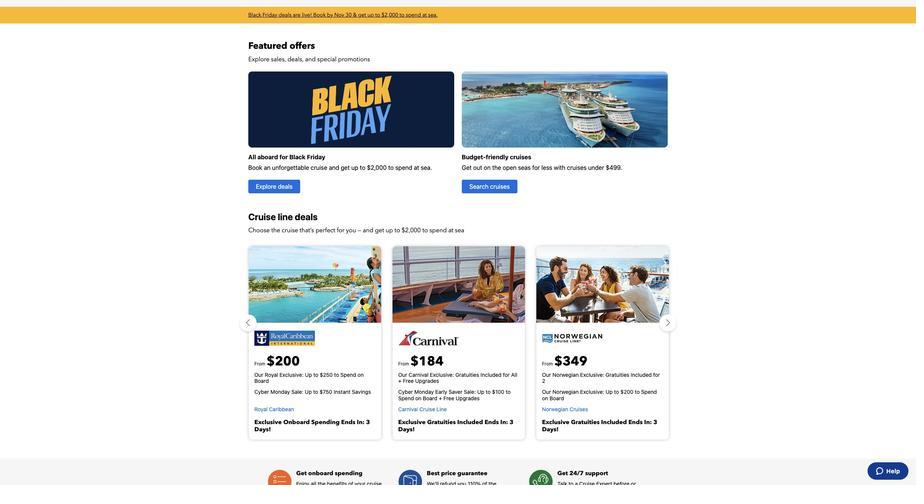 Task type: describe. For each thing, give the bounding box(es) containing it.
by
[[327, 11, 333, 18]]

ends for 184
[[485, 418, 499, 426]]

norwegian cruises link
[[542, 406, 663, 414]]

deals for friday
[[279, 11, 292, 18]]

2
[[542, 378, 545, 384]]

budget-
[[462, 154, 486, 161]]

upgrades inside cyber monday early saver sale: up to $100 to spend on board + free upgrades
[[456, 395, 480, 402]]

2 horizontal spatial get
[[375, 226, 384, 234]]

friendly
[[486, 154, 508, 161]]

from for 349
[[542, 361, 553, 367]]

1 vertical spatial spend
[[395, 164, 412, 171]]

onboard
[[283, 418, 310, 426]]

from $ 349
[[542, 353, 587, 370]]

are
[[293, 11, 301, 18]]

best
[[427, 469, 440, 477]]

carnival cruise line image
[[398, 331, 459, 346]]

gratuities inside our norwegian exclusive: gratuities included for 2
[[606, 372, 629, 378]]

caribbean
[[269, 406, 294, 412]]

$250
[[320, 372, 333, 378]]

$750
[[320, 389, 332, 395]]

$ for 349
[[554, 353, 563, 370]]

cruise sale image
[[248, 71, 454, 148]]

in: for 349
[[644, 418, 652, 426]]

2 vertical spatial $2,000
[[402, 226, 421, 234]]

explore deals
[[256, 183, 293, 190]]

get 24/7 support
[[557, 469, 608, 477]]

$100
[[492, 389, 504, 395]]

1 horizontal spatial cruise
[[311, 164, 327, 171]]

exclusive: for 349
[[580, 372, 604, 378]]

spending
[[311, 418, 340, 426]]

cruises
[[570, 406, 588, 412]]

for for our carnival exclusive: gratuities included for all + free upgrades
[[503, 372, 510, 378]]

349
[[563, 353, 587, 370]]

sales,
[[271, 55, 286, 64]]

carnival cruise line
[[398, 406, 447, 412]]

1 vertical spatial $2,000
[[367, 164, 387, 171]]

all aboard for black friday
[[248, 154, 325, 161]]

1 vertical spatial royal
[[254, 406, 268, 412]]

0 horizontal spatial cruise
[[282, 226, 298, 234]]

search
[[469, 183, 488, 190]]

from for 200
[[254, 361, 265, 367]]

cruise line deals
[[248, 212, 318, 222]]

line
[[436, 406, 447, 412]]

experts icon image
[[529, 470, 552, 485]]

on inside our norwegian exclusive: up to $200 to spend on board
[[542, 395, 548, 402]]

$200
[[620, 389, 633, 395]]

1 vertical spatial sea.
[[421, 164, 432, 171]]

up for royal
[[305, 372, 312, 378]]

from $ 200
[[254, 353, 300, 370]]

$ for 184
[[410, 353, 419, 370]]

promotions
[[338, 55, 370, 64]]

monday for 184
[[414, 389, 434, 395]]

search cruises
[[469, 183, 510, 190]]

royal caribbean link
[[254, 406, 375, 414]]

0 horizontal spatial black
[[248, 11, 261, 18]]

0 horizontal spatial the
[[271, 226, 280, 234]]

for for choose the cruise that's perfect for you — and get up to $2,000 to spend at sea
[[337, 226, 344, 234]]

with
[[554, 164, 565, 171]]

sea
[[455, 226, 464, 234]]

our for 200
[[254, 372, 263, 378]]

price
[[441, 469, 456, 477]]

wallet icon image
[[398, 470, 422, 485]]

you
[[346, 226, 356, 234]]

upgrades inside our carnival exclusive: gratuities included for all + free upgrades
[[415, 378, 439, 384]]

under
[[588, 164, 604, 171]]

get out on the open seas for less with cruises under $499.
[[462, 164, 622, 171]]

board for our norwegian exclusive: up to $200 to spend on board
[[550, 395, 564, 402]]

1 horizontal spatial at
[[422, 11, 427, 18]]

0 vertical spatial the
[[492, 164, 501, 171]]

unforgettable
[[272, 164, 309, 171]]

200
[[275, 353, 300, 370]]

$ for 200
[[267, 353, 275, 370]]

spend for our royal exclusive: up to $250 to spend on board
[[340, 372, 356, 378]]

in: for 184
[[500, 418, 508, 426]]

budget-friendly cruises
[[462, 154, 531, 161]]

$499.
[[606, 164, 622, 171]]

live!
[[302, 11, 312, 18]]

explore inside featured offers explore sales, deals, and special promotions
[[248, 55, 269, 64]]

early
[[435, 389, 447, 395]]

cyber for 184
[[398, 389, 413, 395]]

cyber for 200
[[254, 389, 269, 395]]

norwegian cruises image
[[542, 333, 603, 343]]

exclusive gratuities included ends in: 3 days! for 349
[[542, 418, 657, 434]]

carnival cruise line link
[[398, 406, 519, 414]]

spending
[[335, 469, 362, 477]]

seas
[[518, 164, 531, 171]]

our royal exclusive: up to $250 to spend on board
[[254, 372, 364, 384]]

our inside our norwegian exclusive: up to $200 to spend on board
[[542, 389, 551, 395]]

our norwegian exclusive: gratuities included for 2
[[542, 372, 660, 384]]

3 for 200
[[366, 418, 370, 426]]

+ inside our carnival exclusive: gratuities included for all + free upgrades
[[398, 378, 401, 384]]

30
[[346, 11, 352, 18]]

choose the cruise that's perfect for you — and get up to $2,000 to spend at sea
[[248, 226, 464, 234]]

black friday deals are live! book by nov 30 & get up to $2,000 to spend at sea. link
[[248, 11, 438, 18]]

get onboard spending
[[296, 469, 362, 477]]

support
[[585, 469, 608, 477]]

ends for 349
[[628, 418, 643, 426]]

exclusive for 184
[[398, 418, 426, 426]]

our for 184
[[398, 372, 407, 378]]

best price guarantee
[[427, 469, 487, 477]]

&
[[353, 11, 357, 18]]

0 horizontal spatial cruises
[[490, 183, 510, 190]]

1 horizontal spatial up
[[367, 11, 374, 18]]

1 horizontal spatial book
[[313, 11, 326, 18]]

our for 349
[[542, 372, 551, 378]]

featured
[[248, 40, 287, 52]]

guarantee
[[457, 469, 487, 477]]

0 horizontal spatial get
[[341, 164, 350, 171]]

get for get out on the open seas for less with cruises under $499.
[[462, 164, 472, 171]]

free inside our carnival exclusive: gratuities included for all + free upgrades
[[403, 378, 414, 384]]

search cruises link
[[462, 180, 517, 194]]



Task type: locate. For each thing, give the bounding box(es) containing it.
board for our royal exclusive: up to $250 to spend on board
[[254, 378, 269, 384]]

deals left are
[[279, 11, 292, 18]]

1 vertical spatial explore
[[256, 183, 276, 190]]

sale: right saver
[[464, 389, 476, 395]]

norwegian left cruises
[[542, 406, 568, 412]]

exclusive: inside our royal exclusive: up to $250 to spend on board
[[279, 372, 304, 378]]

get for get onboard spending
[[296, 469, 307, 477]]

aboard
[[257, 154, 278, 161]]

0 vertical spatial and
[[305, 55, 316, 64]]

included down norwegian cruises link
[[601, 418, 627, 426]]

184
[[419, 353, 444, 370]]

ends
[[341, 418, 355, 426], [485, 418, 499, 426], [628, 418, 643, 426]]

exclusive: down 184
[[430, 372, 454, 378]]

up
[[367, 11, 374, 18], [351, 164, 358, 171], [386, 226, 393, 234]]

1 horizontal spatial and
[[329, 164, 339, 171]]

3 from from the left
[[542, 361, 553, 367]]

from $ 184
[[398, 353, 444, 370]]

royal down from $ 200
[[265, 372, 278, 378]]

royal inside our royal exclusive: up to $250 to spend on board
[[265, 372, 278, 378]]

exclusive: down 200
[[279, 372, 304, 378]]

cruise
[[248, 212, 276, 222], [419, 406, 435, 412]]

0 horizontal spatial in:
[[357, 418, 365, 426]]

included up $100
[[480, 372, 501, 378]]

board
[[254, 378, 269, 384], [423, 395, 437, 402], [550, 395, 564, 402]]

0 horizontal spatial from
[[254, 361, 265, 367]]

exclusive: down our norwegian exclusive: gratuities included for 2
[[580, 389, 604, 395]]

gratuities
[[455, 372, 479, 378], [606, 372, 629, 378], [427, 418, 456, 426], [571, 418, 600, 426]]

from up the 2
[[542, 361, 553, 367]]

0 vertical spatial cruises
[[510, 154, 531, 161]]

our
[[254, 372, 263, 378], [398, 372, 407, 378], [542, 372, 551, 378], [542, 389, 551, 395]]

0 horizontal spatial ends
[[341, 418, 355, 426]]

cyber inside cyber monday early saver sale: up to $100 to spend on board + free upgrades
[[398, 389, 413, 395]]

0 horizontal spatial cyber
[[254, 389, 269, 395]]

all left aboard
[[248, 154, 256, 161]]

0 vertical spatial all
[[248, 154, 256, 161]]

1 horizontal spatial in:
[[500, 418, 508, 426]]

$ down carnival cruise line image
[[410, 353, 419, 370]]

exclusive inside exclusive onboard spending ends in: 3 days!
[[254, 418, 282, 426]]

1 3 from the left
[[366, 418, 370, 426]]

days!
[[254, 425, 271, 434], [398, 425, 415, 434], [542, 425, 559, 434]]

exclusive: up our norwegian exclusive: up to $200 to spend on board
[[580, 372, 604, 378]]

cruises right search
[[490, 183, 510, 190]]

for
[[279, 154, 288, 161], [532, 164, 540, 171], [337, 226, 344, 234], [503, 372, 510, 378], [653, 372, 660, 378]]

1 vertical spatial and
[[329, 164, 339, 171]]

all
[[248, 154, 256, 161], [511, 372, 517, 378]]

board inside cyber monday early saver sale: up to $100 to spend on board + free upgrades
[[423, 395, 437, 402]]

gratuities inside our carnival exclusive: gratuities included for all + free upgrades
[[455, 372, 479, 378]]

days! inside exclusive onboard spending ends in: 3 days!
[[254, 425, 271, 434]]

norwegian cruises
[[542, 406, 588, 412]]

2 vertical spatial norwegian
[[542, 406, 568, 412]]

days! down royal caribbean
[[254, 425, 271, 434]]

1 vertical spatial up
[[351, 164, 358, 171]]

get left onboard
[[296, 469, 307, 477]]

2 from from the left
[[398, 361, 409, 367]]

cyber monday sale: up to $750 instant savings
[[254, 389, 371, 395]]

royal caribbean
[[254, 406, 294, 412]]

sale:
[[291, 389, 303, 395], [464, 389, 476, 395]]

1 vertical spatial all
[[511, 372, 517, 378]]

1 exclusive from the left
[[254, 418, 282, 426]]

ends inside exclusive onboard spending ends in: 3 days!
[[341, 418, 355, 426]]

all left the 2
[[511, 372, 517, 378]]

spend up carnival cruise line
[[398, 395, 414, 402]]

cruise left line
[[419, 406, 435, 412]]

free down the from $ 184 at the left bottom
[[403, 378, 414, 384]]

3 for 349
[[653, 418, 657, 426]]

on up 'savings'
[[358, 372, 364, 378]]

black friday deals are live! book by nov 30 & get up to $2,000 to spend at sea.
[[248, 11, 438, 18]]

gratuities down line
[[427, 418, 456, 426]]

from left 184
[[398, 361, 409, 367]]

friday
[[263, 11, 277, 18], [307, 154, 325, 161]]

$2,000
[[381, 11, 398, 18], [367, 164, 387, 171], [402, 226, 421, 234]]

1 vertical spatial +
[[439, 395, 442, 402]]

on down the 2
[[542, 395, 548, 402]]

0 vertical spatial upgrades
[[415, 378, 439, 384]]

norwegian
[[552, 372, 579, 378], [552, 389, 579, 395], [542, 406, 568, 412]]

0 vertical spatial $2,000
[[381, 11, 398, 18]]

3 ends from the left
[[628, 418, 643, 426]]

exclusive down royal caribbean
[[254, 418, 282, 426]]

0 vertical spatial norwegian
[[552, 372, 579, 378]]

exclusive for 200
[[254, 418, 282, 426]]

gratuities up saver
[[455, 372, 479, 378]]

our norwegian exclusive: up to $200 to spend on board
[[542, 389, 657, 402]]

1 ends from the left
[[341, 418, 355, 426]]

0 vertical spatial carnival
[[409, 372, 428, 378]]

1 cyber from the left
[[254, 389, 269, 395]]

featured offers explore sales, deals, and special promotions
[[248, 40, 370, 64]]

cruise up choose
[[248, 212, 276, 222]]

3 days! from the left
[[542, 425, 559, 434]]

perfect
[[316, 226, 335, 234]]

1 vertical spatial black
[[289, 154, 305, 161]]

0 vertical spatial friday
[[263, 11, 277, 18]]

exclusive gratuities included ends in: 3 days! down norwegian cruises link
[[542, 418, 657, 434]]

2 horizontal spatial 3
[[653, 418, 657, 426]]

friday left are
[[263, 11, 277, 18]]

0 horizontal spatial upgrades
[[415, 378, 439, 384]]

+ down the from $ 184 at the left bottom
[[398, 378, 401, 384]]

exclusive: inside our norwegian exclusive: up to $200 to spend on board
[[580, 389, 604, 395]]

offers
[[290, 40, 315, 52]]

up down our norwegian exclusive: gratuities included for 2
[[606, 389, 613, 395]]

the
[[492, 164, 501, 171], [271, 226, 280, 234]]

friday up the book an unforgettable cruise and get up to $2,000 to spend at sea.
[[307, 154, 325, 161]]

deals for line
[[295, 212, 318, 222]]

cruise inside carnival cruise line link
[[419, 406, 435, 412]]

from
[[254, 361, 265, 367], [398, 361, 409, 367], [542, 361, 553, 367]]

spend up instant
[[340, 372, 356, 378]]

spend inside cyber monday early saver sale: up to $100 to spend on board + free upgrades
[[398, 395, 414, 402]]

1 vertical spatial cruises
[[567, 164, 587, 171]]

2 vertical spatial at
[[448, 226, 453, 234]]

up for norwegian
[[606, 389, 613, 395]]

get for get 24/7 support
[[557, 469, 568, 477]]

1 vertical spatial deals
[[278, 183, 293, 190]]

0 horizontal spatial cruise
[[248, 212, 276, 222]]

2 horizontal spatial at
[[448, 226, 453, 234]]

our down the from $ 184 at the left bottom
[[398, 372, 407, 378]]

0 horizontal spatial at
[[414, 164, 419, 171]]

to
[[375, 11, 380, 18], [400, 11, 404, 18], [360, 164, 365, 171], [388, 164, 394, 171], [394, 226, 400, 234], [422, 226, 428, 234], [313, 372, 318, 378], [334, 372, 339, 378], [313, 389, 318, 395], [486, 389, 491, 395], [506, 389, 511, 395], [614, 389, 619, 395], [635, 389, 640, 395]]

board down from $ 200
[[254, 378, 269, 384]]

1 horizontal spatial exclusive
[[398, 418, 426, 426]]

1 horizontal spatial from
[[398, 361, 409, 367]]

the down budget-friendly cruises
[[492, 164, 501, 171]]

2 horizontal spatial ends
[[628, 418, 643, 426]]

monday left early
[[414, 389, 434, 395]]

0 vertical spatial cruise
[[248, 212, 276, 222]]

1 in: from the left
[[357, 418, 365, 426]]

in: inside exclusive onboard spending ends in: 3 days!
[[357, 418, 365, 426]]

sale: down our royal exclusive: up to $250 to spend on board
[[291, 389, 303, 395]]

exclusive: for 184
[[430, 372, 454, 378]]

2 horizontal spatial and
[[363, 226, 373, 234]]

norwegian for our norwegian exclusive: gratuities included for 2
[[552, 372, 579, 378]]

exclusive gratuities included ends in: 3 days!
[[398, 418, 513, 434], [542, 418, 657, 434]]

instant
[[334, 389, 350, 395]]

deals up that's
[[295, 212, 318, 222]]

our down from $ 200
[[254, 372, 263, 378]]

included inside our norwegian exclusive: gratuities included for 2
[[631, 372, 652, 378]]

royal caribbean thumbnail image image
[[201, 246, 428, 323]]

2 horizontal spatial up
[[386, 226, 393, 234]]

0 horizontal spatial exclusive gratuities included ends in: 3 days!
[[398, 418, 513, 434]]

2 horizontal spatial in:
[[644, 418, 652, 426]]

exclusive: inside our carnival exclusive: gratuities included for all + free upgrades
[[430, 372, 454, 378]]

board inside our royal exclusive: up to $250 to spend on board
[[254, 378, 269, 384]]

0 horizontal spatial free
[[403, 378, 414, 384]]

—
[[358, 226, 361, 234]]

at
[[422, 11, 427, 18], [414, 164, 419, 171], [448, 226, 453, 234]]

deals inside explore deals link
[[278, 183, 293, 190]]

get
[[462, 164, 472, 171], [296, 469, 307, 477], [557, 469, 568, 477]]

included
[[480, 372, 501, 378], [631, 372, 652, 378], [457, 418, 483, 426], [601, 418, 627, 426]]

black up unforgettable
[[289, 154, 305, 161]]

2 in: from the left
[[500, 418, 508, 426]]

2 horizontal spatial exclusive
[[542, 418, 569, 426]]

gratuities down cruises
[[571, 418, 600, 426]]

our down the 2
[[542, 389, 551, 395]]

nov
[[334, 11, 344, 18]]

carnival down the from $ 184 at the left bottom
[[409, 372, 428, 378]]

for inside our norwegian exclusive: gratuities included for 2
[[653, 372, 660, 378]]

1 $ from the left
[[267, 353, 275, 370]]

2 vertical spatial cruises
[[490, 183, 510, 190]]

included up $200
[[631, 372, 652, 378]]

2 horizontal spatial spend
[[641, 389, 657, 395]]

spend
[[340, 372, 356, 378], [641, 389, 657, 395], [398, 395, 414, 402]]

exclusive onboard spending ends in: 3 days!
[[254, 418, 370, 434]]

2 vertical spatial get
[[375, 226, 384, 234]]

open
[[503, 164, 516, 171]]

norwegian for our norwegian exclusive: up to $200 to spend on board
[[552, 389, 579, 395]]

2 exclusive from the left
[[398, 418, 426, 426]]

book left an
[[248, 164, 262, 171]]

up down our royal exclusive: up to $250 to spend on board
[[305, 389, 312, 395]]

1 exclusive gratuities included ends in: 3 days! from the left
[[398, 418, 513, 434]]

explore down an
[[256, 183, 276, 190]]

3
[[366, 418, 370, 426], [509, 418, 513, 426], [653, 418, 657, 426]]

2 days! from the left
[[398, 425, 415, 434]]

1 horizontal spatial board
[[423, 395, 437, 402]]

+
[[398, 378, 401, 384], [439, 395, 442, 402]]

on up carnival cruise line
[[415, 395, 421, 402]]

norwegian inside our norwegian exclusive: gratuities included for 2
[[552, 372, 579, 378]]

0 horizontal spatial 3
[[366, 418, 370, 426]]

3 exclusive from the left
[[542, 418, 569, 426]]

up left $100
[[477, 389, 484, 395]]

monday inside cyber monday early saver sale: up to $100 to spend on board + free upgrades
[[414, 389, 434, 395]]

included down carnival cruise line link at the bottom of the page
[[457, 418, 483, 426]]

ends right spending
[[341, 418, 355, 426]]

days! down carnival cruise line
[[398, 425, 415, 434]]

list icon image
[[268, 470, 291, 485]]

0 horizontal spatial sale:
[[291, 389, 303, 395]]

2 vertical spatial and
[[363, 226, 373, 234]]

2 horizontal spatial board
[[550, 395, 564, 402]]

carnival cruise line thumbnail image image
[[345, 246, 572, 323]]

upgrades up carnival cruise line link at the bottom of the page
[[456, 395, 480, 402]]

explore down "featured"
[[248, 55, 269, 64]]

1 horizontal spatial get
[[462, 164, 472, 171]]

0 horizontal spatial monday
[[270, 389, 290, 395]]

24/7
[[569, 469, 584, 477]]

included inside our carnival exclusive: gratuities included for all + free upgrades
[[480, 372, 501, 378]]

2 sale: from the left
[[464, 389, 476, 395]]

the down cruise line deals
[[271, 226, 280, 234]]

0 vertical spatial sea.
[[428, 11, 438, 18]]

cruises up seas
[[510, 154, 531, 161]]

exclusive: inside our norwegian exclusive: gratuities included for 2
[[580, 372, 604, 378]]

saver
[[449, 389, 462, 395]]

2 horizontal spatial from
[[542, 361, 553, 367]]

that's
[[300, 226, 314, 234]]

cyber up carnival cruise line
[[398, 389, 413, 395]]

up inside our royal exclusive: up to $250 to spend on board
[[305, 372, 312, 378]]

free
[[403, 378, 414, 384], [443, 395, 454, 402]]

from inside from $ 349
[[542, 361, 553, 367]]

carnival inside our carnival exclusive: gratuities included for all + free upgrades
[[409, 372, 428, 378]]

board inside our norwegian exclusive: up to $200 to spend on board
[[550, 395, 564, 402]]

out
[[473, 164, 482, 171]]

1 monday from the left
[[270, 389, 290, 395]]

3 3 from the left
[[653, 418, 657, 426]]

book an unforgettable cruise and get up to $2,000 to spend at sea.
[[248, 164, 432, 171]]

1 horizontal spatial sale:
[[464, 389, 476, 395]]

explore deals link
[[248, 180, 300, 194]]

1 days! from the left
[[254, 425, 271, 434]]

ends down $200
[[628, 418, 643, 426]]

0 vertical spatial +
[[398, 378, 401, 384]]

cyber up royal caribbean
[[254, 389, 269, 395]]

2 ends from the left
[[485, 418, 499, 426]]

book
[[313, 11, 326, 18], [248, 164, 262, 171]]

exclusive down norwegian cruises
[[542, 418, 569, 426]]

spend inside our norwegian exclusive: up to $200 to spend on board
[[641, 389, 657, 395]]

explore
[[248, 55, 269, 64], [256, 183, 276, 190]]

1 horizontal spatial get
[[358, 11, 366, 18]]

0 horizontal spatial friday
[[263, 11, 277, 18]]

our down from $ 349
[[542, 372, 551, 378]]

line
[[278, 212, 293, 222]]

$ down 'norwegian cruises' image
[[554, 353, 563, 370]]

1 horizontal spatial days!
[[398, 425, 415, 434]]

1 vertical spatial carnival
[[398, 406, 418, 412]]

gratuities up $200
[[606, 372, 629, 378]]

cruise down line
[[282, 226, 298, 234]]

3 $ from the left
[[554, 353, 563, 370]]

up inside our norwegian exclusive: up to $200 to spend on board
[[606, 389, 613, 395]]

cheap cruises image
[[462, 71, 668, 148]]

up inside cyber monday early saver sale: up to $100 to spend on board + free upgrades
[[477, 389, 484, 395]]

get left 24/7
[[557, 469, 568, 477]]

2 $ from the left
[[410, 353, 419, 370]]

0 horizontal spatial all
[[248, 154, 256, 161]]

0 horizontal spatial +
[[398, 378, 401, 384]]

1 horizontal spatial free
[[443, 395, 454, 402]]

1 vertical spatial book
[[248, 164, 262, 171]]

on
[[484, 164, 491, 171], [358, 372, 364, 378], [415, 395, 421, 402], [542, 395, 548, 402]]

an
[[264, 164, 270, 171]]

cyber
[[254, 389, 269, 395], [398, 389, 413, 395]]

on inside our royal exclusive: up to $250 to spend on board
[[358, 372, 364, 378]]

deals down unforgettable
[[278, 183, 293, 190]]

2 horizontal spatial cruises
[[567, 164, 587, 171]]

2 horizontal spatial days!
[[542, 425, 559, 434]]

on right out
[[484, 164, 491, 171]]

1 horizontal spatial all
[[511, 372, 517, 378]]

1 horizontal spatial monday
[[414, 389, 434, 395]]

$ down royal caribbean image
[[267, 353, 275, 370]]

in:
[[357, 418, 365, 426], [500, 418, 508, 426], [644, 418, 652, 426]]

all inside our carnival exclusive: gratuities included for all + free upgrades
[[511, 372, 517, 378]]

1 horizontal spatial the
[[492, 164, 501, 171]]

1 vertical spatial norwegian
[[552, 389, 579, 395]]

days! for 184
[[398, 425, 415, 434]]

special
[[317, 55, 337, 64]]

our carnival exclusive: gratuities included for all + free upgrades
[[398, 372, 517, 384]]

spend for our norwegian exclusive: up to $200 to spend on board
[[641, 389, 657, 395]]

book left by
[[313, 11, 326, 18]]

days! for 200
[[254, 425, 271, 434]]

exclusive down carnival cruise line
[[398, 418, 426, 426]]

1 horizontal spatial cruises
[[510, 154, 531, 161]]

monday for 200
[[270, 389, 290, 395]]

monday up caribbean
[[270, 389, 290, 395]]

from inside the from $ 184
[[398, 361, 409, 367]]

0 horizontal spatial board
[[254, 378, 269, 384]]

2 3 from the left
[[509, 418, 513, 426]]

spend right $200
[[641, 389, 657, 395]]

1 vertical spatial cruise
[[419, 406, 435, 412]]

board up norwegian cruises
[[550, 395, 564, 402]]

and inside featured offers explore sales, deals, and special promotions
[[305, 55, 316, 64]]

onboard
[[308, 469, 333, 477]]

ends down $100
[[485, 418, 499, 426]]

free inside cyber monday early saver sale: up to $100 to spend on board + free upgrades
[[443, 395, 454, 402]]

days! down norwegian cruises
[[542, 425, 559, 434]]

1 vertical spatial cruise
[[282, 226, 298, 234]]

savings
[[352, 389, 371, 395]]

exclusive
[[254, 418, 282, 426], [398, 418, 426, 426], [542, 418, 569, 426]]

our inside our norwegian exclusive: gratuities included for 2
[[542, 372, 551, 378]]

1 horizontal spatial spend
[[398, 395, 414, 402]]

0 vertical spatial at
[[422, 11, 427, 18]]

1 horizontal spatial exclusive gratuities included ends in: 3 days!
[[542, 418, 657, 434]]

less
[[541, 164, 552, 171]]

board up carnival cruise line
[[423, 395, 437, 402]]

carnival
[[409, 372, 428, 378], [398, 406, 418, 412]]

1 horizontal spatial upgrades
[[456, 395, 480, 402]]

0 vertical spatial deals
[[279, 11, 292, 18]]

up left $250
[[305, 372, 312, 378]]

in: for 200
[[357, 418, 365, 426]]

0 vertical spatial spend
[[406, 11, 421, 18]]

1 horizontal spatial cruise
[[419, 406, 435, 412]]

1 horizontal spatial friday
[[307, 154, 325, 161]]

royal left caribbean
[[254, 406, 268, 412]]

0 vertical spatial black
[[248, 11, 261, 18]]

+ inside cyber monday early saver sale: up to $100 to spend on board + free upgrades
[[439, 395, 442, 402]]

cruise right unforgettable
[[311, 164, 327, 171]]

royal caribbean image
[[254, 331, 315, 346]]

3 for 184
[[509, 418, 513, 426]]

black
[[248, 11, 261, 18], [289, 154, 305, 161]]

cruises
[[510, 154, 531, 161], [567, 164, 587, 171], [490, 183, 510, 190]]

on inside cyber monday early saver sale: up to $100 to spend on board + free upgrades
[[415, 395, 421, 402]]

exclusive gratuities included ends in: 3 days! for 184
[[398, 418, 513, 434]]

exclusive: for 200
[[279, 372, 304, 378]]

get left out
[[462, 164, 472, 171]]

our inside our royal exclusive: up to $250 to spend on board
[[254, 372, 263, 378]]

for for our norwegian exclusive: gratuities included for 2
[[653, 372, 660, 378]]

ends for 200
[[341, 418, 355, 426]]

+ up line
[[439, 395, 442, 402]]

from inside from $ 200
[[254, 361, 265, 367]]

1 sale: from the left
[[291, 389, 303, 395]]

2 cyber from the left
[[398, 389, 413, 395]]

norwegian cruises thumbnail image image
[[489, 246, 716, 323]]

0 vertical spatial get
[[358, 11, 366, 18]]

spend inside our royal exclusive: up to $250 to spend on board
[[340, 372, 356, 378]]

choose
[[248, 226, 270, 234]]

exclusive gratuities included ends in: 3 days! down carnival cruise line link at the bottom of the page
[[398, 418, 513, 434]]

norwegian inside our norwegian exclusive: up to $200 to spend on board
[[552, 389, 579, 395]]

1 horizontal spatial +
[[439, 395, 442, 402]]

for inside our carnival exclusive: gratuities included for all + free upgrades
[[503, 372, 510, 378]]

3 in: from the left
[[644, 418, 652, 426]]

0 horizontal spatial get
[[296, 469, 307, 477]]

deals,
[[287, 55, 304, 64]]

2 vertical spatial spend
[[429, 226, 447, 234]]

norwegian up norwegian cruises
[[552, 389, 579, 395]]

black up "featured"
[[248, 11, 261, 18]]

$
[[267, 353, 275, 370], [410, 353, 419, 370], [554, 353, 563, 370]]

2 vertical spatial deals
[[295, 212, 318, 222]]

days! for 349
[[542, 425, 559, 434]]

0 horizontal spatial book
[[248, 164, 262, 171]]

2 monday from the left
[[414, 389, 434, 395]]

0 vertical spatial royal
[[265, 372, 278, 378]]

from for 184
[[398, 361, 409, 367]]

free up line
[[443, 395, 454, 402]]

exclusive for 349
[[542, 418, 569, 426]]

sale: inside cyber monday early saver sale: up to $100 to spend on board + free upgrades
[[464, 389, 476, 395]]

norwegian down from $ 349
[[552, 372, 579, 378]]

1 vertical spatial get
[[341, 164, 350, 171]]

cyber monday early saver sale: up to $100 to spend on board + free upgrades
[[398, 389, 511, 402]]

up for monday
[[305, 389, 312, 395]]

2 horizontal spatial $
[[554, 353, 563, 370]]

3 inside exclusive onboard spending ends in: 3 days!
[[366, 418, 370, 426]]

1 from from the left
[[254, 361, 265, 367]]

royal
[[265, 372, 278, 378], [254, 406, 268, 412]]

our inside our carnival exclusive: gratuities included for all + free upgrades
[[398, 372, 407, 378]]

up
[[305, 372, 312, 378], [305, 389, 312, 395], [477, 389, 484, 395], [606, 389, 613, 395]]

cruises right 'with'
[[567, 164, 587, 171]]

carnival left line
[[398, 406, 418, 412]]

upgrades up early
[[415, 378, 439, 384]]

from left 200
[[254, 361, 265, 367]]

2 exclusive gratuities included ends in: 3 days! from the left
[[542, 418, 657, 434]]



Task type: vqa. For each thing, say whether or not it's contained in the screenshot.
the rightmost In:
yes



